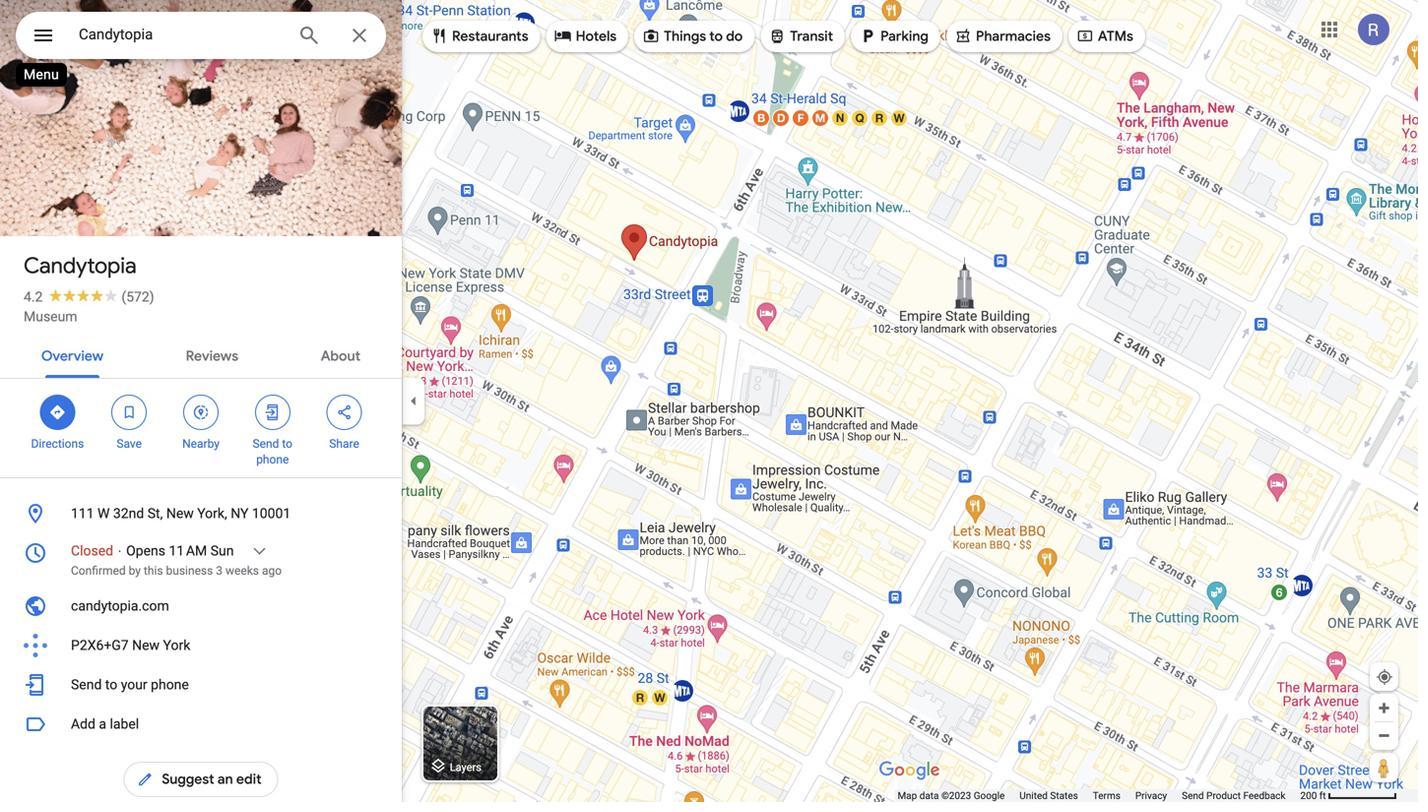 Task type: vqa. For each thing, say whether or not it's contained in the screenshot.


Task type: describe. For each thing, give the bounding box(es) containing it.
add a label
[[71, 717, 139, 733]]

0 horizontal spatial new
[[132, 638, 160, 654]]

Candytopia field
[[16, 12, 386, 59]]


[[859, 25, 877, 47]]

overview
[[41, 348, 103, 365]]

572 reviews element
[[122, 289, 154, 305]]

opens
[[126, 543, 165, 560]]

4.2 stars image
[[43, 289, 122, 302]]

about
[[321, 348, 361, 365]]

200 ft button
[[1301, 791, 1398, 802]]

⋅
[[117, 543, 123, 560]]


[[955, 25, 972, 47]]

york
[[163, 638, 190, 654]]

weeks
[[226, 564, 259, 578]]

send to phone
[[253, 437, 293, 467]]

send to your phone
[[71, 677, 189, 694]]

ago
[[262, 564, 282, 578]]

2,048 photos button
[[15, 187, 149, 222]]

 transit
[[769, 25, 833, 47]]

actions for candytopia region
[[0, 379, 402, 478]]

32nd
[[113, 506, 144, 522]]

 parking
[[859, 25, 929, 47]]

tab list inside google maps element
[[0, 331, 402, 378]]

privacy
[[1136, 791, 1168, 802]]


[[49, 402, 66, 424]]

p2x6+g7
[[71, 638, 129, 654]]

feedback
[[1244, 791, 1286, 802]]

st,
[[148, 506, 163, 522]]

data
[[920, 791, 939, 802]]

200 ft
[[1301, 791, 1327, 802]]

to for send to phone
[[282, 437, 293, 451]]

 atms
[[1077, 25, 1134, 47]]

collapse side panel image
[[403, 391, 425, 412]]

confirmed by this business 3 weeks ago
[[71, 564, 282, 578]]

suggest
[[162, 771, 214, 789]]

a
[[99, 717, 106, 733]]

hotels
[[576, 28, 617, 45]]

add a label button
[[0, 705, 402, 745]]

candytopia.com link
[[0, 587, 402, 627]]

photos
[[93, 195, 141, 214]]

send for send product feedback
[[1182, 791, 1204, 802]]

10001
[[252, 506, 291, 522]]

111
[[71, 506, 94, 522]]

an
[[218, 771, 233, 789]]

 things to do
[[642, 25, 743, 47]]

united states
[[1020, 791, 1079, 802]]

label
[[110, 717, 139, 733]]

directions
[[31, 437, 84, 451]]

to inside  things to do
[[710, 28, 723, 45]]

by
[[129, 564, 141, 578]]

111 w 32nd st, new york, ny 10001
[[71, 506, 291, 522]]

candytopia
[[24, 252, 137, 280]]

p2x6+g7 new york
[[71, 638, 190, 654]]


[[554, 25, 572, 47]]

museum button
[[24, 307, 77, 327]]


[[1077, 25, 1094, 47]]

states
[[1051, 791, 1079, 802]]

share
[[329, 437, 359, 451]]

product
[[1207, 791, 1241, 802]]

footer inside google maps element
[[898, 790, 1301, 803]]


[[642, 25, 660, 47]]


[[431, 25, 448, 47]]

 suggest an edit
[[136, 769, 262, 791]]

0 vertical spatial new
[[166, 506, 194, 522]]

show street view coverage image
[[1370, 754, 1399, 783]]

your
[[121, 677, 147, 694]]

phone inside button
[[151, 677, 189, 694]]

do
[[726, 28, 743, 45]]



Task type: locate. For each thing, give the bounding box(es) containing it.
11 am
[[169, 543, 207, 560]]

200
[[1301, 791, 1317, 802]]

show your location image
[[1376, 669, 1394, 687]]

send up add
[[71, 677, 102, 694]]

things
[[664, 28, 706, 45]]

 pharmacies
[[955, 25, 1051, 47]]


[[192, 402, 210, 424]]

restaurants
[[452, 28, 529, 45]]

send inside button
[[71, 677, 102, 694]]

3
[[216, 564, 223, 578]]

p2x6+g7 new york button
[[0, 627, 402, 666]]

to left do
[[710, 28, 723, 45]]

ft
[[1320, 791, 1327, 802]]

new right st,
[[166, 506, 194, 522]]

edit
[[236, 771, 262, 789]]

hours image
[[24, 542, 47, 565]]

zoom out image
[[1377, 729, 1392, 744]]


[[264, 402, 282, 424]]

2 horizontal spatial send
[[1182, 791, 1204, 802]]

2 vertical spatial send
[[1182, 791, 1204, 802]]

google maps element
[[0, 0, 1419, 803]]

1 vertical spatial to
[[282, 437, 293, 451]]

send to your phone button
[[0, 666, 402, 705]]

closed ⋅ opens 11 am sun
[[71, 543, 234, 560]]

©2023
[[942, 791, 972, 802]]

to left your
[[105, 677, 117, 694]]

terms button
[[1093, 790, 1121, 803]]

confirmed
[[71, 564, 126, 578]]

york,
[[197, 506, 227, 522]]

send
[[253, 437, 279, 451], [71, 677, 102, 694], [1182, 791, 1204, 802]]

111 w 32nd st, new york, ny 10001 button
[[0, 495, 402, 534]]

send for send to your phone
[[71, 677, 102, 694]]

w
[[98, 506, 110, 522]]

new left york
[[132, 638, 160, 654]]

museum
[[24, 309, 77, 325]]

google account: ruby anderson  
(rubyanndersson@gmail.com) image
[[1359, 14, 1390, 45]]

1 horizontal spatial send
[[253, 437, 279, 451]]

footer
[[898, 790, 1301, 803]]

 button
[[16, 12, 71, 63]]

2,048 photos
[[50, 195, 141, 214]]


[[32, 21, 55, 50]]

candytopia main content
[[0, 0, 402, 803]]

map data ©2023 google
[[898, 791, 1005, 802]]

about button
[[305, 331, 376, 378]]


[[336, 402, 353, 424]]

0 horizontal spatial to
[[105, 677, 117, 694]]

0 vertical spatial send
[[253, 437, 279, 451]]

phone right your
[[151, 677, 189, 694]]

to left share
[[282, 437, 293, 451]]

send product feedback button
[[1182, 790, 1286, 803]]

to inside send to phone
[[282, 437, 293, 451]]

1 vertical spatial send
[[71, 677, 102, 694]]

0 vertical spatial to
[[710, 28, 723, 45]]

tab list containing overview
[[0, 331, 402, 378]]

overview button
[[25, 331, 119, 378]]

phone
[[256, 453, 289, 467], [151, 677, 189, 694]]

closed
[[71, 543, 113, 560]]

to
[[710, 28, 723, 45], [282, 437, 293, 451], [105, 677, 117, 694]]

2 horizontal spatial to
[[710, 28, 723, 45]]

united
[[1020, 791, 1048, 802]]

0 horizontal spatial send
[[71, 677, 102, 694]]

1 vertical spatial phone
[[151, 677, 189, 694]]

terms
[[1093, 791, 1121, 802]]

to for send to your phone
[[105, 677, 117, 694]]

(572)
[[122, 289, 154, 305]]

1 horizontal spatial phone
[[256, 453, 289, 467]]

tab list
[[0, 331, 402, 378]]

save
[[117, 437, 142, 451]]

send inside 'button'
[[1182, 791, 1204, 802]]

this
[[144, 564, 163, 578]]

candytopia.com
[[71, 598, 169, 615]]

zoom in image
[[1377, 701, 1392, 716]]

united states button
[[1020, 790, 1079, 803]]

to inside button
[[105, 677, 117, 694]]


[[120, 402, 138, 424]]

phone down 
[[256, 453, 289, 467]]

layers
[[450, 762, 482, 774]]

photo of candytopia image
[[0, 0, 402, 252]]

send for send to phone
[[253, 437, 279, 451]]

4.2
[[24, 289, 43, 305]]

business
[[166, 564, 213, 578]]

footer containing map data ©2023 google
[[898, 790, 1301, 803]]


[[136, 769, 154, 791]]

information for candytopia region
[[0, 495, 402, 705]]

sun
[[211, 543, 234, 560]]

send inside send to phone
[[253, 437, 279, 451]]

map
[[898, 791, 917, 802]]

send down 
[[253, 437, 279, 451]]

 restaurants
[[431, 25, 529, 47]]

nearby
[[182, 437, 220, 451]]

reviews button
[[170, 331, 254, 378]]

ny
[[231, 506, 249, 522]]

None field
[[79, 23, 282, 46]]

phone inside send to phone
[[256, 453, 289, 467]]

1 horizontal spatial new
[[166, 506, 194, 522]]

new
[[166, 506, 194, 522], [132, 638, 160, 654]]

 search field
[[16, 12, 386, 63]]

parking
[[881, 28, 929, 45]]

1 horizontal spatial to
[[282, 437, 293, 451]]

send left product
[[1182, 791, 1204, 802]]

send product feedback
[[1182, 791, 1286, 802]]

2 vertical spatial to
[[105, 677, 117, 694]]

none field inside candytopia field
[[79, 23, 282, 46]]

add
[[71, 717, 95, 733]]

privacy button
[[1136, 790, 1168, 803]]

 hotels
[[554, 25, 617, 47]]

transit
[[790, 28, 833, 45]]

show open hours for the week image
[[251, 543, 268, 561]]

0 horizontal spatial phone
[[151, 677, 189, 694]]

atms
[[1098, 28, 1134, 45]]

1 vertical spatial new
[[132, 638, 160, 654]]

0 vertical spatial phone
[[256, 453, 289, 467]]

pharmacies
[[976, 28, 1051, 45]]



